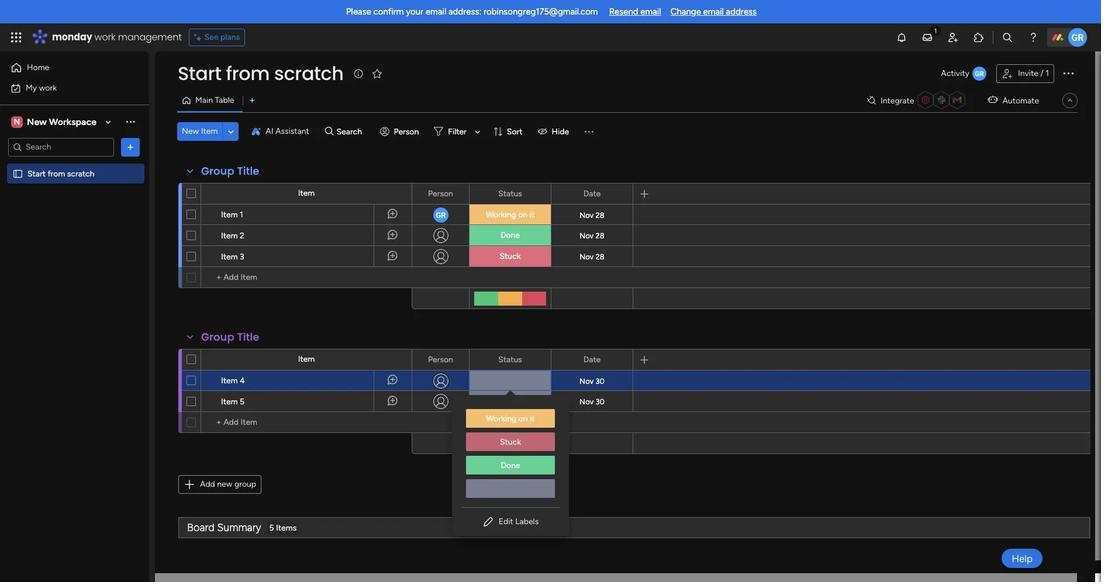 Task type: vqa. For each thing, say whether or not it's contained in the screenshot.
THE THU
no



Task type: locate. For each thing, give the bounding box(es) containing it.
option down search in workspace field on the top left of page
[[0, 163, 149, 166]]

1 vertical spatial 1
[[240, 210, 243, 220]]

3 nov from the top
[[580, 252, 594, 261]]

1 horizontal spatial new
[[182, 126, 199, 136]]

0 vertical spatial person
[[394, 127, 419, 137]]

new workspace
[[27, 116, 97, 127]]

0 vertical spatial 28
[[596, 211, 605, 220]]

nov 30
[[580, 377, 605, 386], [580, 397, 605, 406]]

1 vertical spatial group title field
[[198, 330, 262, 345]]

list box
[[452, 400, 569, 508]]

1 vertical spatial working
[[486, 414, 517, 424]]

2 person field from the top
[[425, 354, 456, 366]]

group for group title field for first 'status' "field" from the bottom of the page
[[201, 330, 234, 345]]

1 vertical spatial from
[[48, 169, 65, 179]]

0 vertical spatial stuck
[[500, 252, 521, 261]]

nov 28 for stuck
[[580, 252, 605, 261]]

invite / 1 button
[[997, 64, 1055, 83]]

nov
[[580, 211, 594, 220], [580, 231, 594, 240], [580, 252, 594, 261], [580, 377, 594, 386], [580, 397, 594, 406]]

1 status from the top
[[498, 189, 522, 199]]

new down main
[[182, 126, 199, 136]]

title down ai logo
[[237, 164, 259, 178]]

scratch
[[274, 60, 344, 87], [67, 169, 94, 179]]

2 email from the left
[[641, 6, 661, 17]]

1 vertical spatial work
[[39, 83, 57, 93]]

group title field up item 4
[[198, 330, 262, 345]]

1 person field from the top
[[425, 187, 456, 200]]

home
[[27, 63, 49, 73]]

from inside list box
[[48, 169, 65, 179]]

stuck inside stuck option
[[500, 438, 521, 447]]

on
[[518, 210, 528, 220], [519, 414, 528, 424]]

date field for first 'status' "field" from the bottom of the page
[[581, 354, 604, 366]]

work inside 'button'
[[39, 83, 57, 93]]

group title field down "angle down" icon
[[198, 164, 262, 179]]

it
[[530, 210, 535, 220], [530, 414, 535, 424]]

0 horizontal spatial work
[[39, 83, 57, 93]]

1 on from the top
[[518, 210, 528, 220]]

1 right /
[[1046, 68, 1049, 78]]

help image
[[1028, 32, 1039, 43]]

30
[[596, 377, 605, 386], [596, 397, 605, 406]]

option down done option
[[466, 480, 555, 498]]

nov 28 for working on it
[[580, 211, 605, 220]]

change email address link
[[671, 6, 757, 17]]

2 group from the top
[[201, 330, 234, 345]]

1 vertical spatial it
[[530, 414, 535, 424]]

2 group title from the top
[[201, 330, 259, 345]]

new inside 'workspace selection' 'element'
[[27, 116, 47, 127]]

ai assistant
[[266, 126, 309, 136]]

my work
[[26, 83, 57, 93]]

0 vertical spatial on
[[518, 210, 528, 220]]

1 vertical spatial 28
[[596, 231, 605, 240]]

see
[[205, 32, 219, 42]]

3 nov 28 from the top
[[580, 252, 605, 261]]

edit labels button
[[461, 513, 560, 532]]

1 vertical spatial 5
[[269, 523, 274, 533]]

email right your
[[426, 6, 446, 17]]

start from scratch
[[178, 60, 344, 87], [27, 169, 94, 179]]

from down search in workspace field on the top left of page
[[48, 169, 65, 179]]

1 date field from the top
[[581, 187, 604, 200]]

28 for stuck
[[596, 252, 605, 261]]

notifications image
[[896, 32, 908, 43]]

done option
[[466, 456, 555, 475]]

table
[[215, 95, 234, 105]]

new for new item
[[182, 126, 199, 136]]

0 vertical spatial working
[[486, 210, 516, 220]]

2 group title field from the top
[[198, 330, 262, 345]]

0 horizontal spatial options image
[[125, 141, 136, 153]]

0 vertical spatial scratch
[[274, 60, 344, 87]]

1 vertical spatial done
[[501, 461, 520, 471]]

from up add view "image"
[[226, 60, 270, 87]]

0 horizontal spatial email
[[426, 6, 446, 17]]

Status field
[[496, 187, 525, 200], [496, 354, 525, 366]]

invite members image
[[948, 32, 959, 43]]

done inside option
[[501, 461, 520, 471]]

0 vertical spatial title
[[237, 164, 259, 178]]

0 vertical spatial from
[[226, 60, 270, 87]]

it inside "option"
[[530, 414, 535, 424]]

2 vertical spatial nov 28
[[580, 252, 605, 261]]

resend
[[609, 6, 638, 17]]

4
[[240, 376, 245, 386]]

2 horizontal spatial email
[[703, 6, 724, 17]]

0 vertical spatial work
[[94, 30, 116, 44]]

options image right /
[[1062, 66, 1076, 80]]

nov for done
[[580, 231, 594, 240]]

3 28 from the top
[[596, 252, 605, 261]]

1 vertical spatial working on it
[[486, 414, 535, 424]]

ai
[[266, 126, 273, 136]]

1 vertical spatial group
[[201, 330, 234, 345]]

start from scratch up add view "image"
[[178, 60, 344, 87]]

1 vertical spatial options image
[[125, 141, 136, 153]]

2 30 from the top
[[596, 397, 605, 406]]

0 horizontal spatial from
[[48, 169, 65, 179]]

0 vertical spatial nov 30
[[580, 377, 605, 386]]

1 vertical spatial person
[[428, 189, 453, 199]]

confirm
[[374, 6, 404, 17]]

please confirm your email address: robinsongreg175@gmail.com
[[346, 6, 598, 17]]

from
[[226, 60, 270, 87], [48, 169, 65, 179]]

item inside button
[[201, 126, 218, 136]]

group title up item 4
[[201, 330, 259, 345]]

work right the monday
[[94, 30, 116, 44]]

Date field
[[581, 187, 604, 200], [581, 354, 604, 366]]

date field for 1st 'status' "field" from the top of the page
[[581, 187, 604, 200]]

1 vertical spatial 30
[[596, 397, 605, 406]]

new for new workspace
[[27, 116, 47, 127]]

1 vertical spatial title
[[237, 330, 259, 345]]

3
[[240, 252, 244, 262]]

edit labels
[[499, 517, 539, 527]]

group title
[[201, 164, 259, 178], [201, 330, 259, 345]]

nov 28 for done
[[580, 231, 605, 240]]

new
[[27, 116, 47, 127], [182, 126, 199, 136]]

2 vertical spatial 28
[[596, 252, 605, 261]]

work
[[94, 30, 116, 44], [39, 83, 57, 93]]

date
[[584, 189, 601, 199], [584, 355, 601, 365]]

0 vertical spatial date
[[584, 189, 601, 199]]

1 up 2
[[240, 210, 243, 220]]

show board description image
[[352, 68, 366, 80]]

options image
[[1062, 66, 1076, 80], [125, 141, 136, 153]]

robinsongreg175@gmail.com
[[484, 6, 598, 17]]

stuck
[[500, 252, 521, 261], [500, 438, 521, 447]]

0 horizontal spatial new
[[27, 116, 47, 127]]

filter button
[[429, 122, 485, 141]]

1 vertical spatial nov 28
[[580, 231, 605, 240]]

start
[[178, 60, 221, 87], [27, 169, 46, 179]]

email right 'resend'
[[641, 6, 661, 17]]

angle down image
[[228, 127, 234, 136]]

1 vertical spatial status
[[498, 355, 522, 365]]

2 28 from the top
[[596, 231, 605, 240]]

done
[[501, 230, 520, 240], [501, 461, 520, 471]]

labels
[[515, 517, 539, 527]]

0 horizontal spatial start from scratch
[[27, 169, 94, 179]]

working on it
[[486, 210, 535, 220], [486, 414, 535, 424]]

work right my
[[39, 83, 57, 93]]

nov 28
[[580, 211, 605, 220], [580, 231, 605, 240], [580, 252, 605, 261]]

2 on from the top
[[519, 414, 528, 424]]

0 vertical spatial group title
[[201, 164, 259, 178]]

title up 4
[[237, 330, 259, 345]]

1 date from the top
[[584, 189, 601, 199]]

1 vertical spatial option
[[466, 480, 555, 498]]

0 vertical spatial start from scratch
[[178, 60, 344, 87]]

start up main
[[178, 60, 221, 87]]

your
[[406, 6, 424, 17]]

1 28 from the top
[[596, 211, 605, 220]]

1 vertical spatial status field
[[496, 354, 525, 366]]

group title down "angle down" icon
[[201, 164, 259, 178]]

5 left items
[[269, 523, 274, 533]]

1 vertical spatial nov 30
[[580, 397, 605, 406]]

1 horizontal spatial email
[[641, 6, 661, 17]]

working on it inside "option"
[[486, 414, 535, 424]]

options image down the workspace options "image"
[[125, 141, 136, 153]]

my
[[26, 83, 37, 93]]

group
[[201, 164, 234, 178], [201, 330, 234, 345]]

0 horizontal spatial option
[[0, 163, 149, 166]]

5 down 4
[[240, 397, 245, 407]]

list box containing working on it
[[452, 400, 569, 508]]

2 status from the top
[[498, 355, 522, 365]]

email
[[426, 6, 446, 17], [641, 6, 661, 17], [703, 6, 724, 17]]

group up item 4
[[201, 330, 234, 345]]

/
[[1041, 68, 1044, 78]]

resend email
[[609, 6, 661, 17]]

monday work management
[[52, 30, 182, 44]]

1 horizontal spatial work
[[94, 30, 116, 44]]

item 5
[[221, 397, 245, 407]]

0 vertical spatial group
[[201, 164, 234, 178]]

apps image
[[973, 32, 985, 43]]

0 vertical spatial status field
[[496, 187, 525, 200]]

email for resend email
[[641, 6, 661, 17]]

Person field
[[425, 187, 456, 200], [425, 354, 456, 366]]

automate
[[1003, 96, 1039, 106]]

person button
[[375, 122, 426, 141]]

1 vertical spatial person field
[[425, 354, 456, 366]]

0 vertical spatial 1
[[1046, 68, 1049, 78]]

new right n
[[27, 116, 47, 127]]

ai logo image
[[252, 127, 261, 136]]

1 vertical spatial on
[[519, 414, 528, 424]]

0 horizontal spatial scratch
[[67, 169, 94, 179]]

scratch down search in workspace field on the top left of page
[[67, 169, 94, 179]]

0 vertical spatial options image
[[1062, 66, 1076, 80]]

option
[[0, 163, 149, 166], [466, 480, 555, 498]]

1 group title field from the top
[[198, 164, 262, 179]]

5
[[240, 397, 245, 407], [269, 523, 274, 533]]

1 group title from the top
[[201, 164, 259, 178]]

1 horizontal spatial 1
[[1046, 68, 1049, 78]]

Group Title field
[[198, 164, 262, 179], [198, 330, 262, 345]]

1 vertical spatial scratch
[[67, 169, 94, 179]]

new inside button
[[182, 126, 199, 136]]

0 horizontal spatial 5
[[240, 397, 245, 407]]

1 horizontal spatial start
[[178, 60, 221, 87]]

1 vertical spatial start
[[27, 169, 46, 179]]

2 nov from the top
[[580, 231, 594, 240]]

0 vertical spatial 30
[[596, 377, 605, 386]]

email for change email address
[[703, 6, 724, 17]]

status
[[498, 189, 522, 199], [498, 355, 522, 365]]

2 nov 28 from the top
[[580, 231, 605, 240]]

1 vertical spatial date field
[[581, 354, 604, 366]]

integrate
[[881, 96, 914, 106]]

0 vertical spatial group title field
[[198, 164, 262, 179]]

summary
[[217, 521, 261, 534]]

0 horizontal spatial start
[[27, 169, 46, 179]]

1 vertical spatial date
[[584, 355, 601, 365]]

1 vertical spatial group title
[[201, 330, 259, 345]]

workspace options image
[[125, 116, 136, 128]]

Start from scratch field
[[175, 60, 347, 87]]

5 items
[[269, 523, 297, 533]]

1 stuck from the top
[[500, 252, 521, 261]]

2 stuck from the top
[[500, 438, 521, 447]]

add
[[200, 480, 215, 490]]

group down "angle down" icon
[[201, 164, 234, 178]]

start from scratch down search in workspace field on the top left of page
[[27, 169, 94, 179]]

group title field for 1st 'status' "field" from the top of the page
[[198, 164, 262, 179]]

arrow down image
[[471, 125, 485, 139]]

work for my
[[39, 83, 57, 93]]

on inside "option"
[[519, 414, 528, 424]]

start right public board image
[[27, 169, 46, 179]]

assistant
[[276, 126, 309, 136]]

items
[[276, 523, 297, 533]]

0 vertical spatial nov 28
[[580, 211, 605, 220]]

1 vertical spatial start from scratch
[[27, 169, 94, 179]]

28
[[596, 211, 605, 220], [596, 231, 605, 240], [596, 252, 605, 261]]

1
[[1046, 68, 1049, 78], [240, 210, 243, 220]]

2 vertical spatial person
[[428, 355, 453, 365]]

working
[[486, 210, 516, 220], [486, 414, 517, 424]]

scratch left show board description image
[[274, 60, 344, 87]]

hide
[[552, 127, 569, 137]]

0 vertical spatial person field
[[425, 187, 456, 200]]

1 nov 28 from the top
[[580, 211, 605, 220]]

0 vertical spatial status
[[498, 189, 522, 199]]

start from scratch list box
[[0, 161, 149, 342]]

3 email from the left
[[703, 6, 724, 17]]

1 vertical spatial stuck
[[500, 438, 521, 447]]

2 date field from the top
[[581, 354, 604, 366]]

person
[[394, 127, 419, 137], [428, 189, 453, 199], [428, 355, 453, 365]]

email right change
[[703, 6, 724, 17]]

1 nov from the top
[[580, 211, 594, 220]]

1 image
[[931, 24, 941, 37]]

0 vertical spatial date field
[[581, 187, 604, 200]]

change email address
[[671, 6, 757, 17]]

search everything image
[[1002, 32, 1014, 43]]

1 group from the top
[[201, 164, 234, 178]]



Task type: describe. For each thing, give the bounding box(es) containing it.
change
[[671, 6, 701, 17]]

greg robinson image
[[1069, 28, 1087, 47]]

working inside "option"
[[486, 414, 517, 424]]

1 horizontal spatial 5
[[269, 523, 274, 533]]

status for first 'status' "field" from the bottom of the page
[[498, 355, 522, 365]]

status for 1st 'status' "field" from the top of the page
[[498, 189, 522, 199]]

1 horizontal spatial from
[[226, 60, 270, 87]]

work for monday
[[94, 30, 116, 44]]

28 for done
[[596, 231, 605, 240]]

inbox image
[[922, 32, 933, 43]]

item 3
[[221, 252, 244, 262]]

2
[[240, 231, 244, 241]]

Search in workspace field
[[25, 140, 98, 154]]

1 horizontal spatial scratch
[[274, 60, 344, 87]]

menu image
[[583, 126, 595, 137]]

+ Add Item text field
[[207, 271, 407, 285]]

1 30 from the top
[[596, 377, 605, 386]]

add new group
[[200, 480, 256, 490]]

help button
[[1002, 549, 1043, 569]]

new
[[217, 480, 232, 490]]

0 vertical spatial done
[[501, 230, 520, 240]]

new item
[[182, 126, 218, 136]]

1 inside button
[[1046, 68, 1049, 78]]

ai assistant button
[[247, 122, 314, 141]]

working on it option
[[466, 409, 555, 428]]

1 horizontal spatial option
[[466, 480, 555, 498]]

4 nov from the top
[[580, 377, 594, 386]]

1 horizontal spatial options image
[[1062, 66, 1076, 80]]

invite
[[1018, 68, 1039, 78]]

scratch inside list box
[[67, 169, 94, 179]]

1 status field from the top
[[496, 187, 525, 200]]

invite / 1
[[1018, 68, 1049, 78]]

edit
[[499, 517, 513, 527]]

0 vertical spatial option
[[0, 163, 149, 166]]

person field for 1st 'status' "field" from the top of the page
[[425, 187, 456, 200]]

resend email link
[[609, 6, 661, 17]]

item 1
[[221, 210, 243, 220]]

collapse board header image
[[1066, 96, 1075, 105]]

filter
[[448, 127, 467, 137]]

monday
[[52, 30, 92, 44]]

main table
[[195, 95, 234, 105]]

item 4
[[221, 376, 245, 386]]

hide button
[[533, 122, 576, 141]]

1 nov 30 from the top
[[580, 377, 605, 386]]

sort button
[[488, 122, 530, 141]]

1 email from the left
[[426, 6, 446, 17]]

nov for stuck
[[580, 252, 594, 261]]

main table button
[[177, 91, 243, 110]]

plans
[[221, 32, 240, 42]]

0 vertical spatial it
[[530, 210, 535, 220]]

2 date from the top
[[584, 355, 601, 365]]

activity
[[941, 68, 970, 78]]

v2 search image
[[325, 125, 334, 138]]

n
[[14, 117, 20, 127]]

0 vertical spatial working on it
[[486, 210, 535, 220]]

1 horizontal spatial start from scratch
[[178, 60, 344, 87]]

28 for working on it
[[596, 211, 605, 220]]

main
[[195, 95, 213, 105]]

my work button
[[7, 79, 126, 97]]

select product image
[[11, 32, 22, 43]]

nov for working on it
[[580, 211, 594, 220]]

home button
[[7, 58, 126, 77]]

2 nov 30 from the top
[[580, 397, 605, 406]]

group for group title field corresponding to 1st 'status' "field" from the top of the page
[[201, 164, 234, 178]]

2 title from the top
[[237, 330, 259, 345]]

public board image
[[12, 168, 23, 179]]

5 nov from the top
[[580, 397, 594, 406]]

add new group button
[[178, 476, 261, 494]]

please
[[346, 6, 371, 17]]

dapulse integrations image
[[867, 96, 876, 105]]

see plans button
[[189, 29, 245, 46]]

1 title from the top
[[237, 164, 259, 178]]

group title for group title field corresponding to 1st 'status' "field" from the top of the page
[[201, 164, 259, 178]]

board
[[187, 521, 214, 534]]

address
[[726, 6, 757, 17]]

person inside popup button
[[394, 127, 419, 137]]

stuck option
[[466, 433, 555, 452]]

see plans
[[205, 32, 240, 42]]

autopilot image
[[988, 93, 998, 107]]

add view image
[[250, 96, 255, 105]]

board summary
[[187, 521, 261, 534]]

new item button
[[177, 122, 222, 141]]

workspace image
[[11, 116, 23, 128]]

group
[[234, 480, 256, 490]]

person field for first 'status' "field" from the bottom of the page
[[425, 354, 456, 366]]

workspace
[[49, 116, 97, 127]]

0 vertical spatial start
[[178, 60, 221, 87]]

sort
[[507, 127, 523, 137]]

help
[[1012, 553, 1033, 565]]

0 vertical spatial 5
[[240, 397, 245, 407]]

add to favorites image
[[372, 68, 383, 79]]

group title field for first 'status' "field" from the bottom of the page
[[198, 330, 262, 345]]

item 2
[[221, 231, 244, 241]]

Search field
[[334, 123, 369, 140]]

activity button
[[937, 64, 992, 83]]

workspace selection element
[[11, 115, 98, 129]]

0 horizontal spatial 1
[[240, 210, 243, 220]]

start inside 'start from scratch' list box
[[27, 169, 46, 179]]

address:
[[449, 6, 481, 17]]

2 status field from the top
[[496, 354, 525, 366]]

start from scratch inside list box
[[27, 169, 94, 179]]

group title for group title field for first 'status' "field" from the bottom of the page
[[201, 330, 259, 345]]

+ Add Item text field
[[207, 416, 407, 430]]

management
[[118, 30, 182, 44]]



